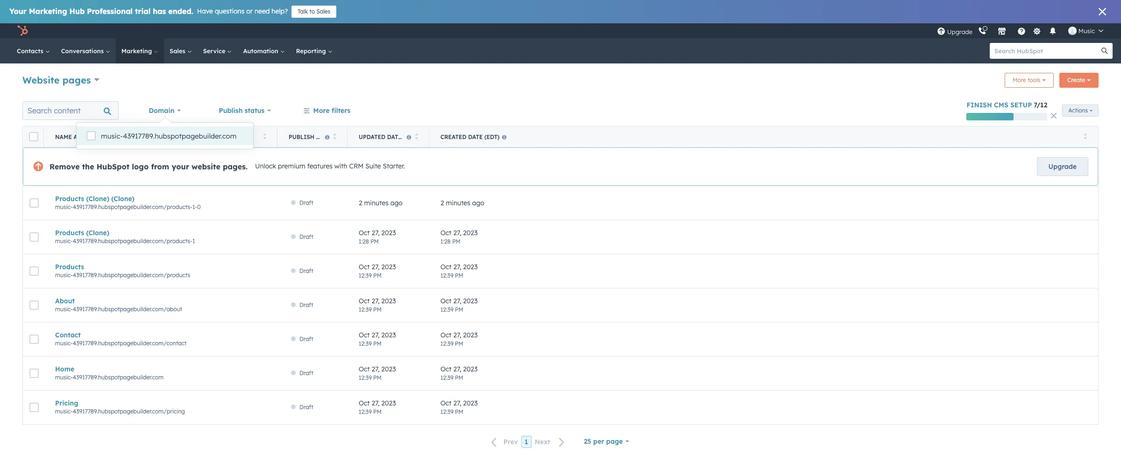 Task type: vqa. For each thing, say whether or not it's contained in the screenshot.
this in You're about to leave this page. Any changes you made won't be saved.
no



Task type: locate. For each thing, give the bounding box(es) containing it.
pm inside about was created on oct 27, 2023 at 12:39 pm element
[[455, 306, 463, 313]]

pm inside contact was updated on oct 27, 2023 element
[[373, 340, 382, 347]]

logo
[[132, 162, 149, 171]]

43917789.hubspotpagebuilder.com/about
[[73, 306, 182, 313]]

oct
[[359, 229, 370, 237], [441, 229, 452, 237], [359, 263, 370, 271], [441, 263, 452, 271], [359, 297, 370, 305], [441, 297, 452, 305], [359, 331, 370, 339], [441, 331, 452, 339], [359, 365, 370, 374], [441, 365, 452, 374], [359, 399, 370, 408], [441, 399, 452, 408]]

home music-43917789.hubspotpagebuilder.com
[[55, 365, 164, 381]]

1 vertical spatial 43917789.hubspotpagebuilder.com/products-
[[73, 238, 193, 245]]

3 press to sort. element from the left
[[415, 133, 418, 141]]

sales right the to
[[317, 8, 331, 15]]

contacts link
[[11, 38, 55, 64]]

0 vertical spatial sales
[[317, 8, 331, 15]]

1 horizontal spatial sales
[[317, 8, 331, 15]]

oct 27, 2023 12:39 pm inside the home was created on oct 27, 2023 at 12:39 pm element
[[441, 365, 478, 382]]

0 vertical spatial 1
[[193, 238, 195, 245]]

press to sort. image inside updated date (edt) button
[[415, 133, 418, 139]]

name
[[55, 133, 72, 140]]

3 products from the top
[[55, 263, 84, 271]]

press to sort. image down actions popup button
[[1084, 133, 1087, 139]]

1 horizontal spatial 1
[[525, 438, 528, 447]]

products (clone) (clone) music-43917789.hubspotpagebuilder.com/products-1-0
[[55, 195, 201, 211]]

12
[[1041, 101, 1048, 109]]

pages.
[[223, 162, 248, 171]]

(clone) down the the
[[86, 195, 109, 203]]

1 vertical spatial more
[[313, 107, 330, 115]]

finish
[[967, 101, 992, 109]]

0 horizontal spatial 2
[[359, 199, 362, 207]]

oct 27, 2023 12:39 pm inside products was updated on oct 27, 2023 element
[[359, 263, 396, 279]]

products (clone) was created on oct 27, 2023 at 1:28 pm element
[[441, 229, 1087, 246]]

hubspot image
[[17, 25, 28, 36]]

date
[[387, 133, 402, 140], [468, 133, 483, 140]]

0 horizontal spatial 1:28
[[359, 238, 369, 245]]

your marketing hub professional trial has ended. have questions or need help?
[[9, 7, 288, 16]]

12:39
[[359, 272, 372, 279], [441, 272, 454, 279], [359, 306, 372, 313], [441, 306, 454, 313], [359, 340, 372, 347], [441, 340, 454, 347], [359, 374, 372, 382], [441, 374, 454, 382], [359, 409, 372, 416], [441, 409, 454, 416]]

6 draft from the top
[[300, 370, 313, 377]]

1 press to sort. image from the left
[[333, 133, 336, 139]]

2 press to sort. image from the left
[[415, 133, 418, 139]]

1 ago from the left
[[391, 199, 403, 207]]

pagination navigation
[[486, 436, 570, 449]]

Search HubSpot search field
[[990, 43, 1105, 59]]

greg robinson image
[[1069, 27, 1077, 35]]

2023 for products was created on oct 27, 2023 at 12:39 pm element
[[463, 263, 478, 271]]

oct 27, 2023 12:39 pm inside pricing was created on oct 27, 2023 at 12:39 pm element
[[441, 399, 478, 416]]

12:39 inside pricing was updated on oct 27, 2023 element
[[359, 409, 372, 416]]

premium
[[278, 162, 305, 171]]

settings link
[[1032, 26, 1043, 36]]

0 horizontal spatial 1
[[193, 238, 195, 245]]

press to sort. image up unlock
[[263, 133, 266, 139]]

oct 27, 2023 12:39 pm for about was updated on oct 27, 2023 element
[[359, 297, 396, 313]]

press to sort. image left created
[[415, 133, 418, 139]]

marketing left hub
[[29, 7, 67, 16]]

2023 for pricing was updated on oct 27, 2023 element
[[381, 399, 396, 408]]

(clone) inside products (clone) music-43917789.hubspotpagebuilder.com/products-1
[[86, 229, 109, 237]]

1 horizontal spatial upgrade
[[1049, 163, 1077, 171]]

finish cms setup progress bar
[[967, 113, 1014, 121]]

created date (edt) button
[[429, 127, 1098, 147]]

1 draft from the top
[[300, 200, 313, 207]]

publish inside popup button
[[219, 107, 243, 115]]

updated
[[359, 133, 386, 140]]

pm inside contact was created on oct 27, 2023 at 12:39 pm element
[[455, 340, 463, 347]]

publish status for publish status popup button
[[219, 107, 265, 115]]

upgrade
[[948, 28, 973, 35], [1049, 163, 1077, 171]]

press to sort. element inside created date (edt) button
[[1084, 133, 1087, 141]]

products inside products music-43917789.hubspotpagebuilder.com/products
[[55, 263, 84, 271]]

pm inside the home was created on oct 27, 2023 at 12:39 pm element
[[455, 374, 463, 382]]

1 down products (clone) link
[[193, 238, 195, 245]]

2 vertical spatial products
[[55, 263, 84, 271]]

pm inside pricing was created on oct 27, 2023 at 12:39 pm element
[[455, 409, 463, 416]]

talk to sales
[[298, 8, 331, 15]]

0 horizontal spatial publish status
[[219, 107, 265, 115]]

0 horizontal spatial press to sort. image
[[263, 133, 266, 139]]

0 vertical spatial 43917789.hubspotpagebuilder.com/products-
[[73, 204, 193, 211]]

2 oct 27, 2023 1:28 pm from the left
[[441, 229, 478, 245]]

0 horizontal spatial 2 minutes ago
[[359, 199, 403, 207]]

oct 27, 2023 1:28 pm for products (clone) was updated on oct 27, 2023 element
[[359, 229, 396, 245]]

0 horizontal spatial (edt)
[[404, 133, 419, 140]]

create button
[[1060, 73, 1099, 88]]

(edt) for updated date (edt)
[[404, 133, 419, 140]]

1 horizontal spatial status
[[316, 133, 337, 140]]

automation
[[243, 47, 280, 55]]

pricing
[[55, 399, 78, 408]]

0 horizontal spatial ago
[[391, 199, 403, 207]]

(edt)
[[404, 133, 419, 140], [485, 133, 500, 140]]

(edt) right created
[[485, 133, 500, 140]]

more inside popup button
[[1013, 77, 1026, 84]]

url
[[88, 133, 99, 140]]

(clone) down products (clone) (clone) music-43917789.hubspotpagebuilder.com/products-1-0
[[86, 229, 109, 237]]

website pages banner
[[22, 70, 1099, 92]]

pm inside products (clone) was updated on oct 27, 2023 element
[[371, 238, 379, 245]]

oct 27, 2023 12:39 pm inside about was updated on oct 27, 2023 element
[[359, 297, 396, 313]]

0 horizontal spatial publish
[[219, 107, 243, 115]]

1 products from the top
[[55, 195, 84, 203]]

oct 27, 2023 12:39 pm for products was created on oct 27, 2023 at 12:39 pm element
[[441, 263, 478, 279]]

1 horizontal spatial publish
[[289, 133, 314, 140]]

automation link
[[238, 38, 291, 64]]

products was created on oct 27, 2023 at 12:39 pm element
[[441, 263, 1087, 280]]

1 horizontal spatial minutes
[[446, 199, 470, 207]]

press to sort. element inside updated date (edt) button
[[415, 133, 418, 141]]

2 press to sort. image from the left
[[1084, 133, 1087, 139]]

1 horizontal spatial 1:28
[[441, 238, 451, 245]]

25 per page button
[[578, 433, 636, 451]]

more left tools
[[1013, 77, 1026, 84]]

7 draft from the top
[[300, 404, 313, 411]]

43917789.hubspotpagebuilder.com down domain popup button
[[123, 132, 237, 141]]

press to sort. image down more filters at left
[[333, 133, 336, 139]]

or
[[246, 7, 253, 15]]

1 horizontal spatial 2
[[441, 199, 444, 207]]

oct 27, 2023 12:39 pm
[[359, 263, 396, 279], [441, 263, 478, 279], [359, 297, 396, 313], [441, 297, 478, 313], [359, 331, 396, 347], [441, 331, 478, 347], [359, 365, 396, 382], [441, 365, 478, 382], [359, 399, 396, 416], [441, 399, 478, 416]]

0 horizontal spatial more
[[313, 107, 330, 115]]

music- inside pricing music-43917789.hubspotpagebuilder.com/pricing
[[55, 408, 73, 415]]

1 horizontal spatial publish status
[[289, 133, 337, 140]]

press to sort. element down actions popup button
[[1084, 133, 1087, 141]]

1 horizontal spatial (edt)
[[485, 133, 500, 140]]

music-
[[101, 132, 123, 141], [55, 204, 73, 211], [55, 238, 73, 245], [55, 272, 73, 279], [55, 306, 73, 313], [55, 340, 73, 347], [55, 374, 73, 381], [55, 408, 73, 415]]

about
[[55, 297, 75, 306]]

1 press to sort. element from the left
[[263, 133, 266, 141]]

0 vertical spatial publish
[[219, 107, 243, 115]]

2 43917789.hubspotpagebuilder.com/products- from the top
[[73, 238, 193, 245]]

music-43917789.hubspotpagebuilder.com
[[101, 132, 237, 141]]

1 vertical spatial marketing
[[121, 47, 154, 55]]

1 1:28 from the left
[[359, 238, 369, 245]]

27,
[[372, 229, 380, 237], [453, 229, 461, 237], [372, 263, 380, 271], [453, 263, 461, 271], [372, 297, 380, 305], [453, 297, 461, 305], [372, 331, 380, 339], [453, 331, 461, 339], [372, 365, 380, 374], [453, 365, 461, 374], [372, 399, 380, 408], [453, 399, 461, 408]]

publish for publish status popup button
[[219, 107, 243, 115]]

0 horizontal spatial marketing
[[29, 7, 67, 16]]

1 oct 27, 2023 1:28 pm from the left
[[359, 229, 396, 245]]

talk to sales button
[[292, 6, 337, 18]]

pricing was updated on oct 27, 2023 element
[[359, 399, 418, 417]]

4 press to sort. element from the left
[[1084, 133, 1087, 141]]

1 vertical spatial 1
[[525, 438, 528, 447]]

2023
[[381, 229, 396, 237], [463, 229, 478, 237], [381, 263, 396, 271], [463, 263, 478, 271], [381, 297, 396, 305], [463, 297, 478, 305], [381, 331, 396, 339], [463, 331, 478, 339], [381, 365, 396, 374], [463, 365, 478, 374], [381, 399, 396, 408], [463, 399, 478, 408]]

1 horizontal spatial press to sort. image
[[415, 133, 418, 139]]

minutes
[[364, 199, 389, 207], [446, 199, 470, 207]]

date for updated
[[387, 133, 402, 140]]

1 vertical spatial status
[[316, 133, 337, 140]]

crm
[[349, 162, 364, 171]]

status
[[245, 107, 265, 115], [316, 133, 337, 140]]

menu
[[936, 23, 1110, 38]]

0 vertical spatial upgrade
[[948, 28, 973, 35]]

oct inside "element"
[[359, 365, 370, 374]]

2023 inside "element"
[[381, 365, 396, 374]]

more left filters
[[313, 107, 330, 115]]

more filters button
[[297, 101, 357, 120]]

1 vertical spatial publish
[[289, 133, 314, 140]]

press to sort. image inside publish status button
[[333, 133, 336, 139]]

pm inside products was created on oct 27, 2023 at 12:39 pm element
[[455, 272, 463, 279]]

have
[[197, 7, 213, 15]]

website
[[22, 74, 60, 86]]

2023 for products (clone) was updated on oct 27, 2023 element
[[381, 229, 396, 237]]

2 press to sort. element from the left
[[333, 133, 336, 141]]

oct 27, 2023 1:28 pm for products (clone) was created on oct 27, 2023 at 1:28 pm element
[[441, 229, 478, 245]]

1 horizontal spatial more
[[1013, 77, 1026, 84]]

oct 27, 2023 12:39 pm inside contact was updated on oct 27, 2023 element
[[359, 331, 396, 347]]

2 draft from the top
[[300, 234, 313, 241]]

oct 27, 2023 12:39 pm inside products was created on oct 27, 2023 at 12:39 pm element
[[441, 263, 478, 279]]

calling icon image
[[978, 27, 987, 36]]

publish inside button
[[289, 133, 314, 140]]

2 minutes ago
[[359, 199, 403, 207], [441, 199, 484, 207]]

1 date from the left
[[387, 133, 402, 140]]

more inside button
[[313, 107, 330, 115]]

0 horizontal spatial upgrade
[[948, 28, 973, 35]]

pm inside products (clone) was created on oct 27, 2023 at 1:28 pm element
[[452, 238, 461, 245]]

products
[[55, 195, 84, 203], [55, 229, 84, 237], [55, 263, 84, 271]]

products inside products (clone) music-43917789.hubspotpagebuilder.com/products-1
[[55, 229, 84, 237]]

0 vertical spatial publish status
[[219, 107, 265, 115]]

contact music-43917789.hubspotpagebuilder.com/contact
[[55, 331, 187, 347]]

press to sort. image inside name and url button
[[263, 133, 266, 139]]

43917789.hubspotpagebuilder.com/products-
[[73, 204, 193, 211], [73, 238, 193, 245]]

1 vertical spatial upgrade
[[1049, 163, 1077, 171]]

oct 27, 2023 12:39 pm for pricing was updated on oct 27, 2023 element
[[359, 399, 396, 416]]

publish
[[219, 107, 243, 115], [289, 133, 314, 140]]

1
[[193, 238, 195, 245], [525, 438, 528, 447]]

3 draft from the top
[[300, 268, 313, 275]]

about was updated on oct 27, 2023 element
[[359, 297, 418, 314]]

2023 for pricing was created on oct 27, 2023 at 12:39 pm element
[[463, 399, 478, 408]]

draft for 43917789.hubspotpagebuilder.com/about
[[300, 302, 313, 309]]

oct 27, 2023 12:39 pm inside about was created on oct 27, 2023 at 12:39 pm element
[[441, 297, 478, 313]]

0 vertical spatial 43917789.hubspotpagebuilder.com
[[123, 132, 237, 141]]

0 horizontal spatial date
[[387, 133, 402, 140]]

more tools
[[1013, 77, 1041, 84]]

press to sort. image for publish status
[[333, 133, 336, 139]]

publish status inside publish status popup button
[[219, 107, 265, 115]]

ago
[[391, 199, 403, 207], [472, 199, 484, 207]]

1 horizontal spatial oct 27, 2023 1:28 pm
[[441, 229, 478, 245]]

press to sort. element up unlock
[[263, 133, 266, 141]]

unlock premium features with crm suite starter.
[[255, 162, 405, 171]]

2023 for products (clone) was created on oct 27, 2023 at 1:28 pm element
[[463, 229, 478, 237]]

press to sort. element for publish status
[[333, 133, 336, 141]]

1 horizontal spatial marketing
[[121, 47, 154, 55]]

updated date (edt)
[[359, 133, 419, 140]]

products for products (clone) (clone)
[[55, 195, 84, 203]]

press to sort. element down more filters at left
[[333, 133, 336, 141]]

1 vertical spatial publish status
[[289, 133, 337, 140]]

date right created
[[468, 133, 483, 140]]

1 horizontal spatial 2 minutes ago
[[441, 199, 484, 207]]

close image
[[1099, 8, 1106, 15]]

oct 27, 2023 12:39 pm for about was created on oct 27, 2023 at 12:39 pm element
[[441, 297, 478, 313]]

27, inside pricing was updated on oct 27, 2023 element
[[372, 399, 380, 408]]

1 vertical spatial sales
[[170, 47, 187, 55]]

0 vertical spatial status
[[245, 107, 265, 115]]

oct 27, 2023 12:39 pm inside home was updated on oct 27, 2023 "element"
[[359, 365, 396, 382]]

43917789.hubspotpagebuilder.com
[[123, 132, 237, 141], [73, 374, 164, 381]]

43917789.hubspotpagebuilder.com/products- inside products (clone) (clone) music-43917789.hubspotpagebuilder.com/products-1-0
[[73, 204, 193, 211]]

press to sort. image
[[263, 133, 266, 139], [415, 133, 418, 139]]

status inside popup button
[[245, 107, 265, 115]]

music- inside products music-43917789.hubspotpagebuilder.com/products
[[55, 272, 73, 279]]

upgrade inside menu
[[948, 28, 973, 35]]

43917789.hubspotpagebuilder.com up pricing music-43917789.hubspotpagebuilder.com/pricing
[[73, 374, 164, 381]]

publish status for publish status button
[[289, 133, 337, 140]]

starter.
[[383, 162, 405, 171]]

filters
[[332, 107, 351, 115]]

products (clone) (clone) link
[[55, 195, 266, 203]]

products for products (clone)
[[55, 229, 84, 237]]

draft for 43917789.hubspotpagebuilder.com/pricing
[[300, 404, 313, 411]]

marketplaces image
[[998, 28, 1006, 36]]

1 vertical spatial products
[[55, 229, 84, 237]]

status inside button
[[316, 133, 337, 140]]

1 press to sort. image from the left
[[263, 133, 266, 139]]

0 horizontal spatial minutes
[[364, 199, 389, 207]]

0 horizontal spatial oct 27, 2023 1:28 pm
[[359, 229, 396, 245]]

press to sort. element
[[263, 133, 266, 141], [333, 133, 336, 141], [415, 133, 418, 141], [1084, 133, 1087, 141]]

press to sort. image
[[333, 133, 336, 139], [1084, 133, 1087, 139]]

remove the hubspot logo from your website pages.
[[50, 162, 248, 171]]

press to sort. image for name and url
[[263, 133, 266, 139]]

pricing link
[[55, 399, 266, 408]]

43917789.hubspotpagebuilder.com inside home music-43917789.hubspotpagebuilder.com
[[73, 374, 164, 381]]

2 1:28 from the left
[[441, 238, 451, 245]]

products inside products (clone) (clone) music-43917789.hubspotpagebuilder.com/products-1-0
[[55, 195, 84, 203]]

oct 27, 2023 12:39 pm inside pricing was updated on oct 27, 2023 element
[[359, 399, 396, 416]]

43917789.hubspotpagebuilder.com/products- down products (clone) (clone) link
[[73, 204, 193, 211]]

27, inside pricing was created on oct 27, 2023 at 12:39 pm element
[[453, 399, 461, 408]]

pm inside pricing was updated on oct 27, 2023 element
[[373, 409, 382, 416]]

0 horizontal spatial sales
[[170, 47, 187, 55]]

music- inside products (clone) (clone) music-43917789.hubspotpagebuilder.com/products-1-0
[[55, 204, 73, 211]]

features
[[307, 162, 333, 171]]

products (clone) music-43917789.hubspotpagebuilder.com/products-1
[[55, 229, 195, 245]]

press to sort. element inside publish status button
[[333, 133, 336, 141]]

27, inside products (clone) was created on oct 27, 2023 at 1:28 pm element
[[453, 229, 461, 237]]

43917789.hubspotpagebuilder.com/products- down products (clone) link
[[73, 238, 193, 245]]

0 vertical spatial products
[[55, 195, 84, 203]]

more tools button
[[1005, 73, 1054, 88]]

(edt) up starter.
[[404, 133, 419, 140]]

43917789.hubspotpagebuilder.com/pricing
[[73, 408, 185, 415]]

search image
[[1102, 48, 1108, 54]]

tools
[[1028, 77, 1041, 84]]

1 horizontal spatial press to sort. image
[[1084, 133, 1087, 139]]

sales left service
[[170, 47, 187, 55]]

press to sort. element left created
[[415, 133, 418, 141]]

2
[[359, 199, 362, 207], [441, 199, 444, 207]]

0 vertical spatial more
[[1013, 77, 1026, 84]]

publish status
[[219, 107, 265, 115], [289, 133, 337, 140]]

(edt) for created date (edt)
[[485, 133, 500, 140]]

1 43917789.hubspotpagebuilder.com/products- from the top
[[73, 204, 193, 211]]

oct 27, 2023 12:39 pm for home was updated on oct 27, 2023 "element"
[[359, 365, 396, 382]]

next
[[535, 438, 550, 447]]

service
[[203, 47, 227, 55]]

2 products from the top
[[55, 229, 84, 237]]

your
[[172, 162, 189, 171]]

25
[[584, 438, 591, 446]]

notifications button
[[1045, 23, 1061, 38]]

1 horizontal spatial date
[[468, 133, 483, 140]]

2023 for contact was updated on oct 27, 2023 element on the left bottom of page
[[381, 331, 396, 339]]

1 vertical spatial 43917789.hubspotpagebuilder.com
[[73, 374, 164, 381]]

finish cms setup button
[[967, 101, 1032, 109]]

help?
[[272, 7, 288, 15]]

1 horizontal spatial ago
[[472, 199, 484, 207]]

marketing down "trial"
[[121, 47, 154, 55]]

oct 27, 2023 12:39 pm for products was updated on oct 27, 2023 element
[[359, 263, 396, 279]]

0 horizontal spatial status
[[245, 107, 265, 115]]

music- inside contact music-43917789.hubspotpagebuilder.com/contact
[[55, 340, 73, 347]]

1 (edt) from the left
[[404, 133, 419, 140]]

press to sort. image inside created date (edt) button
[[1084, 133, 1087, 139]]

12:39 inside about was updated on oct 27, 2023 element
[[359, 306, 372, 313]]

date right updated
[[387, 133, 402, 140]]

2023 for home was updated on oct 27, 2023 "element"
[[381, 365, 396, 374]]

0 horizontal spatial press to sort. image
[[333, 133, 336, 139]]

5 draft from the top
[[300, 336, 313, 343]]

press to sort. element inside name and url button
[[263, 133, 266, 141]]

oct 27, 2023 12:39 pm inside contact was created on oct 27, 2023 at 12:39 pm element
[[441, 331, 478, 347]]

actions
[[1069, 107, 1088, 114]]

2 (edt) from the left
[[485, 133, 500, 140]]

27, inside about was created on oct 27, 2023 at 12:39 pm element
[[453, 297, 461, 305]]

publish status inside publish status button
[[289, 133, 337, 140]]

oct 27, 2023 1:28 pm inside products (clone) was updated on oct 27, 2023 element
[[359, 229, 396, 245]]

1 right prev
[[525, 438, 528, 447]]

contact link
[[55, 331, 266, 340]]

0 vertical spatial marketing
[[29, 7, 67, 16]]

per
[[593, 438, 604, 446]]

4 draft from the top
[[300, 302, 313, 309]]

press to sort. image for created date (edt)
[[1084, 133, 1087, 139]]

2 date from the left
[[468, 133, 483, 140]]

oct 27, 2023 1:28 pm inside products (clone) was created on oct 27, 2023 at 1:28 pm element
[[441, 229, 478, 245]]



Task type: describe. For each thing, give the bounding box(es) containing it.
setup
[[1011, 101, 1032, 109]]

2023 for about was created on oct 27, 2023 at 12:39 pm element
[[463, 297, 478, 305]]

domain button
[[143, 101, 187, 120]]

2023 for the home was created on oct 27, 2023 at 12:39 pm element
[[463, 365, 478, 374]]

prev
[[504, 438, 518, 447]]

home
[[55, 365, 74, 374]]

oct 27, 2023 12:39 pm for the home was created on oct 27, 2023 at 12:39 pm element
[[441, 365, 478, 382]]

(clone) down hubspot
[[111, 195, 135, 203]]

music- inside about music-43917789.hubspotpagebuilder.com/about
[[55, 306, 73, 313]]

contact
[[55, 331, 81, 340]]

hub
[[69, 7, 85, 16]]

upgrade image
[[937, 27, 946, 36]]

date for created
[[468, 133, 483, 140]]

1 inside button
[[525, 438, 528, 447]]

43917789.hubspotpagebuilder.com/products- inside products (clone) music-43917789.hubspotpagebuilder.com/products-1
[[73, 238, 193, 245]]

ended.
[[168, 7, 193, 16]]

contacts
[[17, 47, 45, 55]]

1:28 inside products (clone) was created on oct 27, 2023 at 1:28 pm element
[[441, 238, 451, 245]]

conversations
[[61, 47, 106, 55]]

press to sort. image for updated date (edt)
[[415, 133, 418, 139]]

2 2 minutes ago from the left
[[441, 199, 484, 207]]

(clone) for products (clone)
[[86, 229, 109, 237]]

oct 27, 2023 12:39 pm for contact was created on oct 27, 2023 at 12:39 pm element
[[441, 331, 478, 347]]

0
[[197, 204, 201, 211]]

25 per page
[[584, 438, 623, 446]]

1 2 from the left
[[359, 199, 362, 207]]

about link
[[55, 297, 266, 306]]

help image
[[1018, 28, 1026, 36]]

12:39 inside products was updated on oct 27, 2023 element
[[359, 272, 372, 279]]

27, inside products (clone) was updated on oct 27, 2023 element
[[372, 229, 380, 237]]

created
[[441, 133, 467, 140]]

27, inside products was created on oct 27, 2023 at 12:39 pm element
[[453, 263, 461, 271]]

service link
[[197, 38, 238, 64]]

music button
[[1063, 23, 1109, 38]]

1 minutes from the left
[[364, 199, 389, 207]]

press to sort. element for created date (edt)
[[1084, 133, 1087, 141]]

conversations link
[[55, 38, 116, 64]]

sales link
[[164, 38, 197, 64]]

marketing link
[[116, 38, 164, 64]]

products music-43917789.hubspotpagebuilder.com/products
[[55, 263, 190, 279]]

draft for 43917789.hubspotpagebuilder.com/products
[[300, 268, 313, 275]]

settings image
[[1033, 27, 1042, 36]]

43917789.hubspotpagebuilder.com/products
[[73, 272, 190, 279]]

music- inside products (clone) music-43917789.hubspotpagebuilder.com/products-1
[[55, 238, 73, 245]]

about was created on oct 27, 2023 at 12:39 pm element
[[441, 297, 1087, 314]]

home link
[[55, 365, 266, 374]]

draft for (clone)
[[300, 200, 313, 207]]

need
[[255, 7, 270, 15]]

pages
[[62, 74, 91, 86]]

contact was updated on oct 27, 2023 element
[[359, 331, 418, 348]]

home was created on oct 27, 2023 at 12:39 pm element
[[441, 365, 1087, 382]]

has
[[153, 7, 166, 16]]

status for publish status popup button
[[245, 107, 265, 115]]

reporting
[[296, 47, 328, 55]]

1 2 minutes ago from the left
[[359, 199, 403, 207]]

products was updated on oct 27, 2023 element
[[359, 263, 418, 280]]

marketplaces button
[[992, 23, 1012, 38]]

27, inside home was updated on oct 27, 2023 "element"
[[372, 365, 380, 374]]

contact was created on oct 27, 2023 at 12:39 pm element
[[441, 331, 1087, 348]]

draft for music-
[[300, 234, 313, 241]]

12:39 inside contact was updated on oct 27, 2023 element
[[359, 340, 372, 347]]

1-
[[193, 204, 197, 211]]

pricing music-43917789.hubspotpagebuilder.com/pricing
[[55, 399, 185, 415]]

43917789.hubspotpagebuilder.com inside list box
[[123, 132, 237, 141]]

music-43917789.hubspotpagebuilder.com list box
[[77, 123, 253, 149]]

1 button
[[521, 436, 532, 449]]

notifications image
[[1049, 28, 1057, 36]]

remove
[[50, 162, 80, 171]]

publish status button
[[278, 127, 348, 147]]

search button
[[1097, 43, 1113, 59]]

name and url
[[55, 133, 99, 140]]

draft for 43917789.hubspotpagebuilder.com/contact
[[300, 336, 313, 343]]

help button
[[1014, 23, 1030, 38]]

more for more filters
[[313, 107, 330, 115]]

talk
[[298, 8, 308, 15]]

more for more tools
[[1013, 77, 1026, 84]]

and
[[74, 133, 86, 140]]

27, inside contact was updated on oct 27, 2023 element
[[372, 331, 380, 339]]

1 inside products (clone) music-43917789.hubspotpagebuilder.com/products-1
[[193, 238, 195, 245]]

actions button
[[1063, 105, 1099, 117]]

next button
[[532, 437, 570, 449]]

pm inside products was updated on oct 27, 2023 element
[[373, 272, 382, 279]]

7
[[1034, 101, 1037, 109]]

pm inside home was updated on oct 27, 2023 "element"
[[373, 374, 382, 382]]

name and url button
[[44, 127, 278, 147]]

/
[[1037, 101, 1041, 109]]

from
[[151, 162, 169, 171]]

2023 for about was updated on oct 27, 2023 element
[[381, 297, 396, 305]]

questions
[[215, 7, 245, 15]]

products (clone) link
[[55, 229, 266, 237]]

page
[[606, 438, 623, 446]]

created date (edt)
[[441, 133, 500, 140]]

unlock
[[255, 162, 276, 171]]

prev button
[[486, 437, 521, 449]]

publish for publish status button
[[289, 133, 314, 140]]

website pages button
[[22, 73, 100, 87]]

suite
[[365, 162, 381, 171]]

reporting link
[[291, 38, 338, 64]]

1:28 inside products (clone) was updated on oct 27, 2023 element
[[359, 238, 369, 245]]

pm inside about was updated on oct 27, 2023 element
[[373, 306, 382, 313]]

2023 for contact was created on oct 27, 2023 at 12:39 pm element
[[463, 331, 478, 339]]

finish cms setup 7 / 12
[[967, 101, 1048, 109]]

home was updated on oct 27, 2023 element
[[359, 365, 418, 382]]

sales inside talk to sales button
[[317, 8, 331, 15]]

more filters
[[313, 107, 351, 115]]

27, inside products was updated on oct 27, 2023 element
[[372, 263, 380, 271]]

upgrade inside 'link'
[[1049, 163, 1077, 171]]

oct 27, 2023 12:39 pm for pricing was created on oct 27, 2023 at 12:39 pm element
[[441, 399, 478, 416]]

pricing was created on oct 27, 2023 at 12:39 pm element
[[441, 399, 1087, 417]]

press to sort. element for updated date (edt)
[[415, 133, 418, 141]]

menu containing music
[[936, 23, 1110, 38]]

2 minutes from the left
[[446, 199, 470, 207]]

publish status button
[[213, 101, 277, 120]]

27, inside the home was created on oct 27, 2023 at 12:39 pm element
[[453, 365, 461, 374]]

2 2 from the left
[[441, 199, 444, 207]]

products (clone) was updated on oct 27, 2023 element
[[359, 229, 418, 246]]

27, inside contact was created on oct 27, 2023 at 12:39 pm element
[[453, 331, 461, 339]]

music- inside music-43917789.hubspotpagebuilder.com list box
[[101, 132, 123, 141]]

the
[[82, 162, 94, 171]]

create
[[1068, 77, 1085, 84]]

2 ago from the left
[[472, 199, 484, 207]]

products for products
[[55, 263, 84, 271]]

oct 27, 2023 12:39 pm for contact was updated on oct 27, 2023 element on the left bottom of page
[[359, 331, 396, 347]]

press to sort. element for name and url
[[263, 133, 266, 141]]

hubspot
[[97, 162, 130, 171]]

domain
[[149, 107, 174, 115]]

calling icon button
[[975, 25, 990, 37]]

12:39 inside home was updated on oct 27, 2023 "element"
[[359, 374, 372, 382]]

43917789.hubspotpagebuilder.com/contact
[[73, 340, 187, 347]]

music- inside home music-43917789.hubspotpagebuilder.com
[[55, 374, 73, 381]]

professional
[[87, 7, 133, 16]]

to
[[310, 8, 315, 15]]

2023 for products was updated on oct 27, 2023 element
[[381, 263, 396, 271]]

status for publish status button
[[316, 133, 337, 140]]

website
[[192, 162, 220, 171]]

cms
[[994, 101, 1009, 109]]

Search content search field
[[22, 101, 119, 120]]

draft for 43917789.hubspotpagebuilder.com
[[300, 370, 313, 377]]

27, inside about was updated on oct 27, 2023 element
[[372, 297, 380, 305]]

(clone) for products (clone) (clone)
[[86, 195, 109, 203]]

trial
[[135, 7, 151, 16]]

updated date (edt) button
[[348, 127, 429, 147]]

with
[[335, 162, 347, 171]]

close image
[[1051, 113, 1057, 119]]



